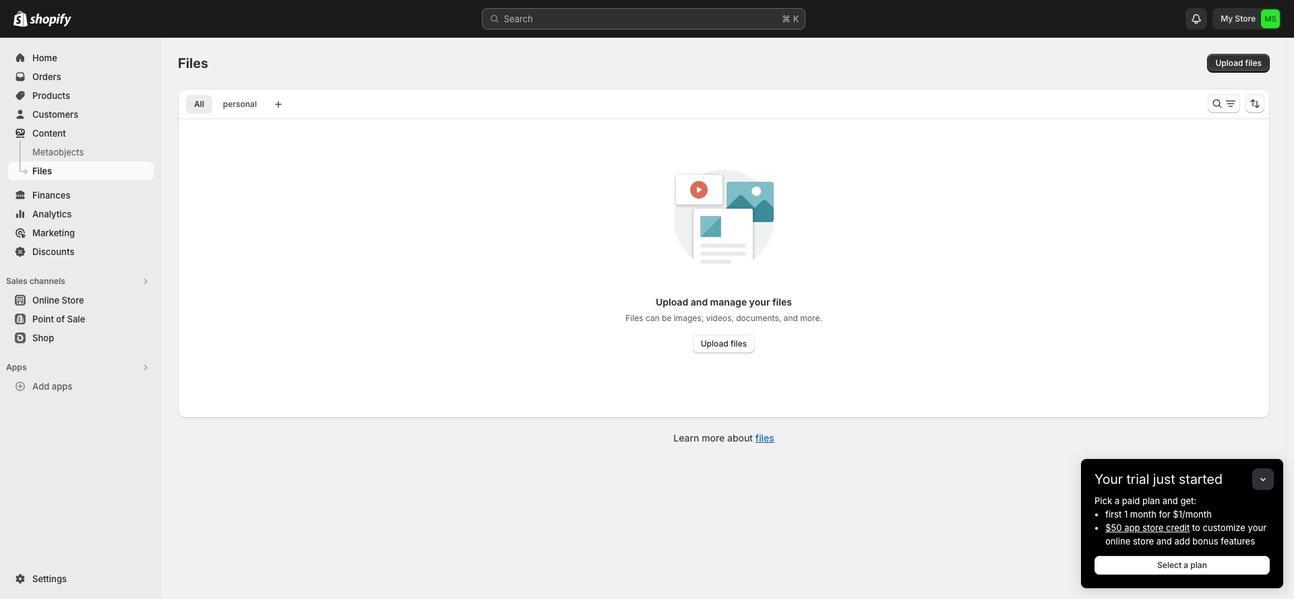 Task type: describe. For each thing, give the bounding box(es) containing it.
my store image
[[1261, 9, 1280, 28]]

shopify image
[[13, 11, 28, 27]]

shopify image
[[30, 13, 71, 27]]



Task type: locate. For each thing, give the bounding box(es) containing it.
tab list
[[183, 94, 268, 114]]



